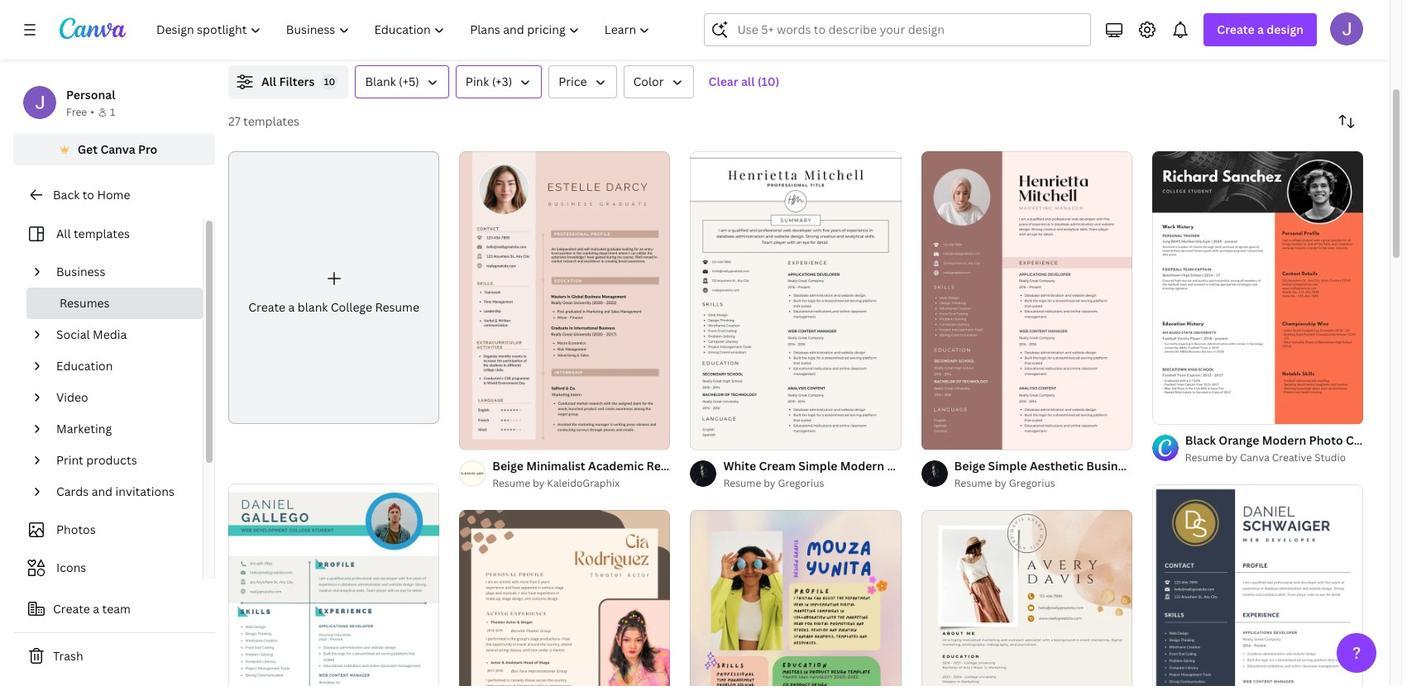 Task type: vqa. For each thing, say whether or not it's contained in the screenshot.
second Gregorius from the left
yes



Task type: describe. For each thing, give the bounding box(es) containing it.
cv inside beige simple aesthetic business cv resume resume by gregorius
[[1139, 458, 1155, 474]]

kaleidographix
[[547, 477, 620, 491]]

create a design button
[[1204, 13, 1317, 46]]

resume by kaleidographix link
[[492, 476, 671, 492]]

business inside beige simple aesthetic business cv resume resume by gregorius
[[1087, 458, 1136, 474]]

cream
[[759, 458, 796, 474]]

print products link
[[50, 445, 193, 477]]

all filters
[[261, 74, 315, 89]]

create a design
[[1217, 22, 1304, 37]]

cards and invitations
[[56, 484, 174, 500]]

gregorius inside white cream simple modern business cv resume resume by gregorius
[[778, 477, 825, 491]]

resume by canva creative studio link
[[1186, 450, 1364, 467]]

creative
[[1272, 451, 1312, 465]]

get
[[77, 141, 98, 157]]

college resume templates image
[[1011, 0, 1364, 46]]

beige simple aesthetic business cv resume image
[[921, 152, 1133, 450]]

re
[[1391, 433, 1402, 449]]

beige for beige minimalist academic resume
[[492, 458, 524, 474]]

templates for 27 templates
[[243, 113, 300, 129]]

all templates
[[56, 226, 130, 242]]

trash link
[[13, 640, 215, 674]]

social media link
[[50, 319, 193, 351]]

(10)
[[758, 74, 780, 89]]

gray gold clean cv resume image
[[1152, 485, 1364, 687]]

cards
[[56, 484, 89, 500]]

cards and invitations link
[[50, 477, 193, 508]]

templates for all templates
[[74, 226, 130, 242]]

white cream simple modern business cv resume image
[[690, 152, 902, 450]]

Sort by button
[[1330, 105, 1364, 138]]

create for create a blank college resume
[[248, 300, 286, 315]]

trash
[[53, 649, 83, 664]]

icons
[[56, 560, 86, 576]]

10
[[324, 75, 335, 88]]

video
[[56, 390, 88, 405]]

print products
[[56, 453, 137, 468]]

pink
[[466, 74, 489, 89]]

white
[[723, 458, 756, 474]]

free •
[[66, 105, 94, 119]]

back to home link
[[13, 179, 215, 212]]

invitations
[[115, 484, 174, 500]]

create a team button
[[13, 593, 215, 626]]

beige aesthetic resume image
[[921, 511, 1133, 687]]

blank (+5) button
[[355, 65, 449, 98]]

back to home
[[53, 187, 130, 203]]

brown nude aesthetic abstract actor art resume image
[[459, 511, 671, 687]]

gregorius inside beige simple aesthetic business cv resume resume by gregorius
[[1009, 477, 1056, 491]]

all for all filters
[[261, 74, 276, 89]]

social
[[56, 327, 90, 343]]

Search search field
[[738, 14, 1081, 46]]

business link
[[50, 256, 193, 288]]

photo
[[1309, 433, 1343, 449]]

education
[[56, 358, 113, 374]]

and
[[92, 484, 113, 500]]

(+3)
[[492, 74, 512, 89]]

black orange modern photo college re link
[[1186, 432, 1402, 450]]

27 templates
[[228, 113, 300, 129]]

0 horizontal spatial business
[[56, 264, 106, 280]]

by inside beige simple aesthetic business cv resume resume by gregorius
[[995, 477, 1007, 491]]

all templates link
[[23, 218, 193, 250]]

resume by gregorius link for aesthetic
[[954, 476, 1133, 492]]

simple inside beige simple aesthetic business cv resume resume by gregorius
[[988, 458, 1027, 474]]

color
[[633, 74, 664, 89]]

to
[[82, 187, 94, 203]]

icons link
[[23, 553, 193, 584]]

cv inside white cream simple modern business cv resume resume by gregorius
[[940, 458, 956, 474]]

media
[[93, 327, 127, 343]]

price button
[[549, 65, 617, 98]]

•
[[90, 105, 94, 119]]

by inside the black orange modern photo college re resume by canva creative studio
[[1226, 451, 1238, 465]]

black orange modern photo college resume image
[[1152, 151, 1364, 425]]

business inside white cream simple modern business cv resume resume by gregorius
[[887, 458, 937, 474]]

marketing
[[56, 421, 112, 437]]

pink (+3) button
[[456, 65, 542, 98]]

white cream simple modern business cv resume link
[[723, 458, 1003, 476]]

a for blank
[[288, 300, 295, 315]]

social media
[[56, 327, 127, 343]]

photos link
[[23, 515, 193, 546]]

a for team
[[93, 602, 99, 617]]

personal
[[66, 87, 115, 103]]

beige minimalist academic resume resume by kaleidographix
[[492, 458, 691, 491]]



Task type: locate. For each thing, give the bounding box(es) containing it.
a left team
[[93, 602, 99, 617]]

create
[[1217, 22, 1255, 37], [248, 300, 286, 315], [53, 602, 90, 617]]

minimalist
[[526, 458, 586, 474]]

simple inside white cream simple modern business cv resume resume by gregorius
[[799, 458, 838, 474]]

pro
[[138, 141, 157, 157]]

by down orange
[[1226, 451, 1238, 465]]

templates right 27
[[243, 113, 300, 129]]

create inside button
[[53, 602, 90, 617]]

modern inside white cream simple modern business cv resume resume by gregorius
[[840, 458, 885, 474]]

simple left aesthetic
[[988, 458, 1027, 474]]

1 horizontal spatial all
[[261, 74, 276, 89]]

1 vertical spatial a
[[288, 300, 295, 315]]

modern inside the black orange modern photo college re resume by canva creative studio
[[1262, 433, 1307, 449]]

resume by gregorius link for simple
[[723, 476, 902, 492]]

video link
[[50, 382, 193, 414]]

beige simple aesthetic business cv resume link
[[954, 458, 1203, 476]]

products
[[86, 453, 137, 468]]

education link
[[50, 351, 193, 382]]

1 resume by gregorius link from the left
[[723, 476, 902, 492]]

jacob simon image
[[1330, 12, 1364, 46]]

by down cream
[[764, 477, 776, 491]]

1 vertical spatial modern
[[840, 458, 885, 474]]

1 cv from the left
[[940, 458, 956, 474]]

college right blank
[[331, 300, 372, 315]]

2 beige from the left
[[954, 458, 986, 474]]

orange
[[1219, 433, 1260, 449]]

clear
[[709, 74, 739, 89]]

0 horizontal spatial gregorius
[[778, 477, 825, 491]]

canva left pro
[[100, 141, 135, 157]]

colorful pastel minimalist cute note resume image
[[690, 511, 902, 687]]

get canva pro
[[77, 141, 157, 157]]

1 vertical spatial create
[[248, 300, 286, 315]]

0 horizontal spatial all
[[56, 226, 71, 242]]

a
[[1258, 22, 1264, 37], [288, 300, 295, 315], [93, 602, 99, 617]]

0 horizontal spatial templates
[[74, 226, 130, 242]]

all for all templates
[[56, 226, 71, 242]]

print
[[56, 453, 83, 468]]

1 vertical spatial all
[[56, 226, 71, 242]]

all left filters
[[261, 74, 276, 89]]

a left blank
[[288, 300, 295, 315]]

0 vertical spatial create
[[1217, 22, 1255, 37]]

marketing link
[[50, 414, 193, 445]]

blank
[[298, 300, 328, 315]]

0 horizontal spatial canva
[[100, 141, 135, 157]]

resume by gregorius link
[[723, 476, 902, 492], [954, 476, 1133, 492]]

create for create a design
[[1217, 22, 1255, 37]]

templates down back to home
[[74, 226, 130, 242]]

clear all (10) button
[[700, 65, 788, 98]]

aesthetic
[[1030, 458, 1084, 474]]

1 vertical spatial canva
[[1240, 451, 1270, 465]]

1 beige from the left
[[492, 458, 524, 474]]

10 filter options selected element
[[321, 74, 338, 90]]

1 horizontal spatial a
[[288, 300, 295, 315]]

modern
[[1262, 433, 1307, 449], [840, 458, 885, 474]]

27
[[228, 113, 240, 129]]

college left re
[[1346, 433, 1388, 449]]

beige minimalist academic resume link
[[492, 458, 691, 476]]

black orange modern photo college re resume by canva creative studio
[[1186, 433, 1402, 465]]

0 vertical spatial all
[[261, 74, 276, 89]]

get canva pro button
[[13, 134, 215, 165]]

create inside dropdown button
[[1217, 22, 1255, 37]]

create left blank
[[248, 300, 286, 315]]

None search field
[[704, 13, 1092, 46]]

studio
[[1315, 451, 1346, 465]]

white blue professional skill college resumes image
[[228, 484, 440, 687]]

2 horizontal spatial business
[[1087, 458, 1136, 474]]

1 horizontal spatial canva
[[1240, 451, 1270, 465]]

create for create a team
[[53, 602, 90, 617]]

college inside the black orange modern photo college re resume by canva creative studio
[[1346, 433, 1388, 449]]

business
[[56, 264, 106, 280], [887, 458, 937, 474], [1087, 458, 1136, 474]]

0 horizontal spatial resume by gregorius link
[[723, 476, 902, 492]]

1 horizontal spatial business
[[887, 458, 937, 474]]

beige inside beige minimalist academic resume resume by kaleidographix
[[492, 458, 524, 474]]

resume inside the black orange modern photo college re resume by canva creative studio
[[1186, 451, 1223, 465]]

back
[[53, 187, 80, 203]]

2 simple from the left
[[988, 458, 1027, 474]]

beige for beige simple aesthetic business cv resume
[[954, 458, 986, 474]]

create a team
[[53, 602, 131, 617]]

0 horizontal spatial beige
[[492, 458, 524, 474]]

create a blank college resume link
[[228, 151, 440, 425]]

price
[[559, 74, 587, 89]]

by inside beige minimalist academic resume resume by kaleidographix
[[533, 477, 545, 491]]

0 horizontal spatial create
[[53, 602, 90, 617]]

all
[[741, 74, 755, 89]]

1 vertical spatial templates
[[74, 226, 130, 242]]

create down icons
[[53, 602, 90, 617]]

0 horizontal spatial cv
[[940, 458, 956, 474]]

canva inside button
[[100, 141, 135, 157]]

2 horizontal spatial a
[[1258, 22, 1264, 37]]

2 cv from the left
[[1139, 458, 1155, 474]]

create a blank college resume element
[[228, 151, 440, 425]]

canva
[[100, 141, 135, 157], [1240, 451, 1270, 465]]

0 vertical spatial modern
[[1262, 433, 1307, 449]]

resume by gregorius link down cream
[[723, 476, 902, 492]]

1 horizontal spatial simple
[[988, 458, 1027, 474]]

white cream simple modern business cv resume resume by gregorius
[[723, 458, 1003, 491]]

0 horizontal spatial modern
[[840, 458, 885, 474]]

1 horizontal spatial modern
[[1262, 433, 1307, 449]]

resume by gregorius link down aesthetic
[[954, 476, 1133, 492]]

design
[[1267, 22, 1304, 37]]

1 horizontal spatial create
[[248, 300, 286, 315]]

1 horizontal spatial college
[[1346, 433, 1388, 449]]

clear all (10)
[[709, 74, 780, 89]]

a left design
[[1258, 22, 1264, 37]]

beige
[[492, 458, 524, 474], [954, 458, 986, 474]]

home
[[97, 187, 130, 203]]

1
[[110, 105, 115, 119]]

gregorius
[[778, 477, 825, 491], [1009, 477, 1056, 491]]

1 horizontal spatial beige
[[954, 458, 986, 474]]

1 horizontal spatial gregorius
[[1009, 477, 1056, 491]]

0 vertical spatial a
[[1258, 22, 1264, 37]]

by down beige simple aesthetic business cv resume link
[[995, 477, 1007, 491]]

all down the back
[[56, 226, 71, 242]]

(+5)
[[399, 74, 419, 89]]

a inside button
[[93, 602, 99, 617]]

resumes
[[60, 295, 110, 311]]

1 horizontal spatial resume by gregorius link
[[954, 476, 1133, 492]]

canva inside the black orange modern photo college re resume by canva creative studio
[[1240, 451, 1270, 465]]

color button
[[624, 65, 694, 98]]

beige minimalist academic resume image
[[459, 152, 671, 450]]

create left design
[[1217, 22, 1255, 37]]

simple right cream
[[799, 458, 838, 474]]

0 horizontal spatial a
[[93, 602, 99, 617]]

by down minimalist
[[533, 477, 545, 491]]

2 vertical spatial a
[[93, 602, 99, 617]]

academic
[[588, 458, 644, 474]]

0 vertical spatial college
[[331, 300, 372, 315]]

resume
[[375, 300, 419, 315], [1186, 451, 1223, 465], [647, 458, 691, 474], [959, 458, 1003, 474], [1158, 458, 1203, 474], [492, 477, 530, 491], [723, 477, 761, 491], [954, 477, 992, 491]]

beige inside beige simple aesthetic business cv resume resume by gregorius
[[954, 458, 986, 474]]

0 vertical spatial canva
[[100, 141, 135, 157]]

team
[[102, 602, 131, 617]]

0 horizontal spatial simple
[[799, 458, 838, 474]]

by
[[1226, 451, 1238, 465], [533, 477, 545, 491], [764, 477, 776, 491], [995, 477, 1007, 491]]

gregorius down cream
[[778, 477, 825, 491]]

top level navigation element
[[146, 13, 665, 46]]

photos
[[56, 522, 96, 538]]

1 simple from the left
[[799, 458, 838, 474]]

templates
[[243, 113, 300, 129], [74, 226, 130, 242]]

college
[[331, 300, 372, 315], [1346, 433, 1388, 449]]

a for design
[[1258, 22, 1264, 37]]

0 horizontal spatial college
[[331, 300, 372, 315]]

a inside dropdown button
[[1258, 22, 1264, 37]]

canva down orange
[[1240, 451, 1270, 465]]

free
[[66, 105, 87, 119]]

2 resume by gregorius link from the left
[[954, 476, 1133, 492]]

create a blank college resume
[[248, 300, 419, 315]]

by inside white cream simple modern business cv resume resume by gregorius
[[764, 477, 776, 491]]

black
[[1186, 433, 1216, 449]]

1 horizontal spatial cv
[[1139, 458, 1155, 474]]

pink (+3)
[[466, 74, 512, 89]]

0 vertical spatial templates
[[243, 113, 300, 129]]

1 horizontal spatial templates
[[243, 113, 300, 129]]

2 vertical spatial create
[[53, 602, 90, 617]]

all
[[261, 74, 276, 89], [56, 226, 71, 242]]

1 vertical spatial college
[[1346, 433, 1388, 449]]

blank
[[365, 74, 396, 89]]

beige simple aesthetic business cv resume resume by gregorius
[[954, 458, 1203, 491]]

2 horizontal spatial create
[[1217, 22, 1255, 37]]

filters
[[279, 74, 315, 89]]

blank (+5)
[[365, 74, 419, 89]]

2 gregorius from the left
[[1009, 477, 1056, 491]]

1 gregorius from the left
[[778, 477, 825, 491]]

gregorius down aesthetic
[[1009, 477, 1056, 491]]



